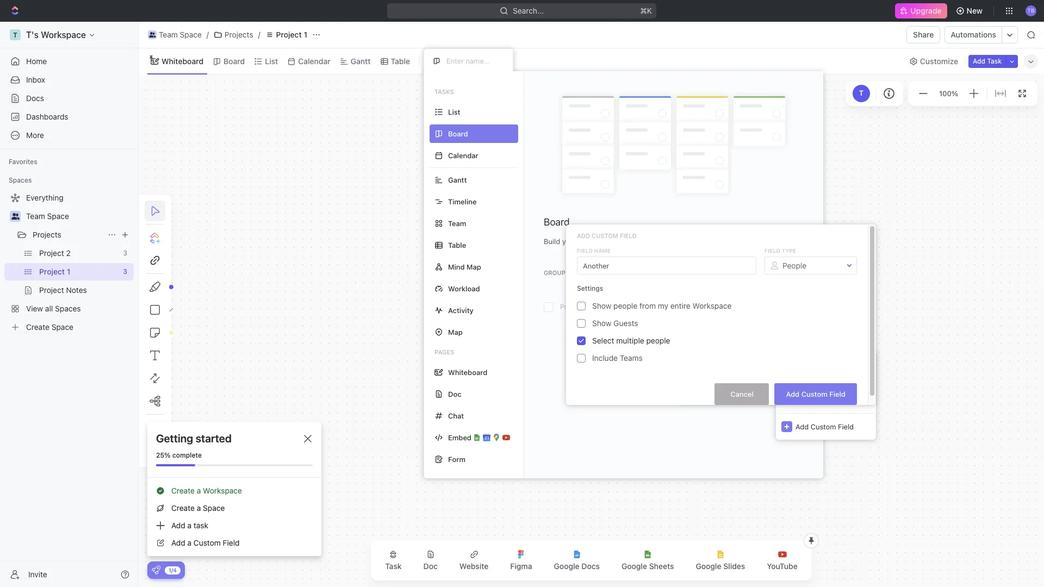 Task type: describe. For each thing, give the bounding box(es) containing it.
1 horizontal spatial whiteboard
[[448, 368, 488, 377]]

2 horizontal spatial team
[[448, 219, 467, 228]]

25%
[[156, 452, 171, 460]]

view button
[[424, 48, 459, 74]]

onboarding checklist button image
[[152, 567, 161, 575]]

status button
[[685, 294, 777, 311]]

100%
[[940, 89, 959, 98]]

customize button
[[907, 54, 962, 69]]

add task
[[974, 57, 1002, 65]]

1 vertical spatial workspace
[[203, 487, 242, 496]]

space inside sidebar navigation
[[47, 212, 69, 221]]

create for create a workspace
[[171, 487, 195, 496]]

include teams
[[593, 354, 643, 363]]

chat
[[448, 412, 464, 420]]

inbox
[[26, 75, 45, 84]]

search...
[[513, 6, 544, 15]]

0 vertical spatial add custom field
[[577, 232, 637, 239]]

spaces
[[9, 176, 32, 184]]

google for google slides
[[696, 562, 722, 571]]

docs inside sidebar navigation
[[26, 94, 44, 103]]

guests
[[614, 319, 639, 328]]

1 horizontal spatial projects
[[225, 30, 253, 39]]

inbox link
[[4, 71, 134, 89]]

add inside dropdown button
[[796, 423, 809, 431]]

share button
[[907, 26, 941, 44]]

from
[[640, 302, 656, 311]]

t
[[860, 89, 864, 98]]

sidebar navigation
[[0, 22, 139, 588]]

calendar link
[[296, 54, 331, 69]]

team inside sidebar navigation
[[26, 212, 45, 221]]

figma
[[511, 562, 533, 571]]

add task button
[[969, 55, 1007, 68]]

include
[[593, 354, 618, 363]]

Enter name... field
[[446, 56, 504, 66]]

add custom field inside dropdown button
[[796, 423, 854, 431]]

1 horizontal spatial team
[[159, 30, 178, 39]]

my
[[658, 302, 669, 311]]

1 horizontal spatial map
[[467, 263, 482, 271]]

cancel button
[[715, 384, 770, 405]]

1 horizontal spatial table
[[448, 241, 467, 250]]

due date button
[[657, 264, 804, 281]]

customize
[[921, 56, 959, 66]]

cancel
[[731, 390, 754, 399]]

a for workspace
[[197, 487, 201, 496]]

started
[[196, 433, 232, 445]]

doc inside doc button
[[424, 562, 438, 571]]

upgrade link
[[896, 3, 948, 19]]

field name
[[577, 248, 611, 254]]

automations button
[[946, 27, 1002, 43]]

group
[[544, 269, 566, 276]]

1 / from the left
[[207, 30, 209, 39]]

Select multiple people checkbox
[[577, 337, 586, 346]]

mind map
[[448, 263, 482, 271]]

show people from my entire workspace
[[593, 302, 732, 311]]

home link
[[4, 53, 134, 70]]

1 horizontal spatial calendar
[[448, 151, 479, 160]]

add custom field button
[[777, 414, 877, 440]]

due
[[678, 268, 690, 277]]

view
[[438, 56, 456, 66]]

favorites button
[[4, 156, 42, 169]]

custom field button
[[685, 381, 777, 398]]

1 vertical spatial gantt
[[448, 176, 467, 184]]

group board by:
[[544, 269, 600, 276]]

user group image inside sidebar navigation
[[11, 213, 19, 220]]

create a space
[[171, 504, 225, 513]]

board link
[[222, 54, 245, 69]]

items
[[823, 390, 841, 399]]

tree inside sidebar navigation
[[4, 189, 134, 336]]

project 1 link
[[263, 28, 310, 41]]

25% complete
[[156, 452, 202, 460]]

0 vertical spatial team space
[[159, 30, 202, 39]]

show for show guests
[[593, 319, 612, 328]]

2 / from the left
[[258, 30, 261, 39]]

Enter name... text field
[[577, 257, 757, 275]]

add left task
[[171, 521, 185, 531]]

custom down task
[[194, 539, 221, 548]]

by:
[[590, 269, 600, 276]]

google sheets button
[[613, 544, 683, 578]]

a for task
[[188, 521, 192, 531]]

youtube button
[[759, 544, 807, 578]]

mind
[[448, 263, 465, 271]]

100% button
[[938, 87, 961, 100]]

upgrade
[[911, 6, 942, 15]]

0 horizontal spatial table
[[391, 56, 410, 66]]

slides
[[724, 562, 746, 571]]

Show people from my entire Workspace checkbox
[[577, 302, 586, 311]]

1/4
[[169, 567, 177, 574]]

people button
[[766, 257, 857, 275]]

date
[[692, 268, 705, 277]]

team space inside sidebar navigation
[[26, 212, 69, 221]]

custom inside dropdown button
[[703, 385, 730, 394]]

no items
[[812, 390, 841, 399]]

type
[[782, 248, 797, 254]]

google slides button
[[688, 544, 754, 578]]

invite
[[28, 570, 47, 579]]

Search... text field
[[798, 355, 871, 371]]

board inside 'link'
[[224, 56, 245, 66]]

people
[[783, 261, 807, 270]]

dashboards link
[[4, 108, 134, 126]]

add left "no"
[[787, 390, 800, 399]]

workload
[[448, 284, 480, 293]]

1 vertical spatial map
[[448, 328, 463, 337]]

0 vertical spatial task
[[988, 57, 1002, 65]]

0 horizontal spatial people
[[614, 302, 638, 311]]

add a custom field
[[171, 539, 240, 548]]

custom field
[[703, 385, 749, 394]]

add custom field inside button
[[787, 390, 846, 399]]

embed
[[448, 433, 472, 442]]

favorites
[[9, 158, 37, 166]]

getting
[[156, 433, 193, 445]]

⌘k
[[641, 6, 653, 15]]



Task type: vqa. For each thing, say whether or not it's contained in the screenshot.
middle Space
yes



Task type: locate. For each thing, give the bounding box(es) containing it.
docs inside "button"
[[582, 562, 600, 571]]

0 vertical spatial projects
[[225, 30, 253, 39]]

team space
[[159, 30, 202, 39], [26, 212, 69, 221]]

task button
[[377, 544, 411, 578]]

doc button
[[415, 544, 447, 578]]

1 horizontal spatial doc
[[448, 390, 462, 399]]

custom up name
[[592, 232, 619, 239]]

1 vertical spatial table
[[448, 241, 467, 250]]

space
[[180, 30, 202, 39], [47, 212, 69, 221], [203, 504, 225, 513]]

1 show from the top
[[593, 302, 612, 311]]

task
[[988, 57, 1002, 65], [385, 562, 402, 571]]

3 google from the left
[[696, 562, 722, 571]]

add down the automations button
[[974, 57, 986, 65]]

a up create a space
[[197, 487, 201, 496]]

1 horizontal spatial docs
[[582, 562, 600, 571]]

calendar down 1
[[298, 56, 331, 66]]

gantt up timeline
[[448, 176, 467, 184]]

map
[[467, 263, 482, 271], [448, 328, 463, 337]]

dashboards
[[26, 112, 68, 121]]

2 horizontal spatial space
[[203, 504, 225, 513]]

0 horizontal spatial doc
[[424, 562, 438, 571]]

1 vertical spatial people
[[647, 336, 671, 346]]

board
[[568, 269, 589, 276]]

show
[[593, 302, 612, 311], [593, 319, 612, 328]]

google docs button
[[546, 544, 609, 578]]

a for space
[[197, 504, 201, 513]]

0 vertical spatial gantt
[[351, 56, 371, 66]]

custom down no items
[[811, 423, 837, 431]]

2 google from the left
[[622, 562, 648, 571]]

add
[[974, 57, 986, 65], [577, 232, 590, 239], [787, 390, 800, 399], [796, 423, 809, 431], [171, 521, 185, 531], [171, 539, 185, 548]]

add down add custom field button
[[796, 423, 809, 431]]

projects link inside tree
[[33, 226, 103, 244]]

1 horizontal spatial /
[[258, 30, 261, 39]]

team down spaces
[[26, 212, 45, 221]]

people up guests on the right of page
[[614, 302, 638, 311]]

a
[[197, 487, 201, 496], [197, 504, 201, 513], [188, 521, 192, 531], [188, 539, 192, 548]]

board left list link
[[224, 56, 245, 66]]

activity
[[448, 306, 474, 315]]

1 vertical spatial projects link
[[33, 226, 103, 244]]

project
[[276, 30, 302, 39]]

whiteboard up chat at the bottom
[[448, 368, 488, 377]]

0 horizontal spatial team space link
[[26, 208, 132, 225]]

add custom field down no items
[[796, 423, 854, 431]]

onboarding checklist button element
[[152, 567, 161, 575]]

table right gantt link
[[391, 56, 410, 66]]

gantt
[[351, 56, 371, 66], [448, 176, 467, 184]]

0 vertical spatial doc
[[448, 390, 462, 399]]

doc up chat at the bottom
[[448, 390, 462, 399]]

1 vertical spatial team space
[[26, 212, 69, 221]]

team space link
[[145, 28, 205, 41], [26, 208, 132, 225]]

list
[[265, 56, 278, 66], [448, 107, 461, 116]]

add custom field up name
[[577, 232, 637, 239]]

1 horizontal spatial team space link
[[145, 28, 205, 41]]

Show Guests checkbox
[[577, 319, 586, 328]]

2 create from the top
[[171, 504, 195, 513]]

workspace
[[693, 302, 732, 311], [203, 487, 242, 496]]

no
[[812, 390, 821, 399]]

calendar
[[298, 56, 331, 66], [448, 151, 479, 160]]

0 horizontal spatial calendar
[[298, 56, 331, 66]]

0 vertical spatial space
[[180, 30, 202, 39]]

1 vertical spatial show
[[593, 319, 612, 328]]

team down timeline
[[448, 219, 467, 228]]

1 vertical spatial board
[[544, 217, 570, 228]]

tree
[[4, 189, 134, 336]]

list down view
[[448, 107, 461, 116]]

0 vertical spatial team space link
[[145, 28, 205, 41]]

people right multiple on the bottom right of the page
[[647, 336, 671, 346]]

0 horizontal spatial gantt
[[351, 56, 371, 66]]

custom left cancel
[[703, 385, 730, 394]]

0 vertical spatial map
[[467, 263, 482, 271]]

form
[[448, 455, 466, 464]]

a up task
[[197, 504, 201, 513]]

0 horizontal spatial list
[[265, 56, 278, 66]]

add up field name
[[577, 232, 590, 239]]

1 vertical spatial space
[[47, 212, 69, 221]]

0 vertical spatial workspace
[[693, 302, 732, 311]]

gantt link
[[349, 54, 371, 69]]

board up group
[[544, 217, 570, 228]]

0 vertical spatial create
[[171, 487, 195, 496]]

google inside button
[[696, 562, 722, 571]]

team up whiteboard link
[[159, 30, 178, 39]]

team space up whiteboard link
[[159, 30, 202, 39]]

1 vertical spatial create
[[171, 504, 195, 513]]

task
[[194, 521, 208, 531]]

sheets
[[650, 562, 675, 571]]

people
[[614, 302, 638, 311], [647, 336, 671, 346]]

1 vertical spatial team space link
[[26, 208, 132, 225]]

projects link
[[211, 28, 256, 41], [33, 226, 103, 244]]

map down activity
[[448, 328, 463, 337]]

1 vertical spatial doc
[[424, 562, 438, 571]]

1 horizontal spatial projects link
[[211, 28, 256, 41]]

custom inside add custom field dropdown button
[[811, 423, 837, 431]]

1 horizontal spatial people
[[647, 336, 671, 346]]

1 create from the top
[[171, 487, 195, 496]]

whiteboard left board 'link'
[[162, 56, 204, 66]]

whiteboard link
[[159, 54, 204, 69]]

1
[[304, 30, 308, 39]]

0 vertical spatial show
[[593, 302, 612, 311]]

1 horizontal spatial team space
[[159, 30, 202, 39]]

field inside button
[[830, 390, 846, 399]]

google for google docs
[[554, 562, 580, 571]]

2 vertical spatial space
[[203, 504, 225, 513]]

1 vertical spatial docs
[[582, 562, 600, 571]]

name
[[595, 248, 611, 254]]

0 horizontal spatial task
[[385, 562, 402, 571]]

0 horizontal spatial team
[[26, 212, 45, 221]]

custom inside add custom field button
[[802, 390, 828, 399]]

0 horizontal spatial whiteboard
[[162, 56, 204, 66]]

google right "figma"
[[554, 562, 580, 571]]

show guests
[[593, 319, 639, 328]]

google inside "button"
[[554, 562, 580, 571]]

user group image
[[149, 32, 156, 38], [11, 213, 19, 220]]

website button
[[451, 544, 498, 578]]

automations
[[952, 30, 997, 39]]

a left task
[[188, 521, 192, 531]]

1 horizontal spatial space
[[180, 30, 202, 39]]

/
[[207, 30, 209, 39], [258, 30, 261, 39]]

0 vertical spatial projects link
[[211, 28, 256, 41]]

youtube
[[768, 562, 798, 571]]

0 vertical spatial board
[[224, 56, 245, 66]]

settings
[[577, 285, 604, 293]]

task left doc button
[[385, 562, 402, 571]]

google left slides
[[696, 562, 722, 571]]

projects inside sidebar navigation
[[33, 230, 61, 239]]

task down the automations button
[[988, 57, 1002, 65]]

1 vertical spatial user group image
[[11, 213, 19, 220]]

assignee
[[703, 315, 735, 324]]

google for google sheets
[[622, 562, 648, 571]]

1 horizontal spatial board
[[544, 217, 570, 228]]

add custom field up add custom field dropdown button
[[787, 390, 846, 399]]

0 vertical spatial whiteboard
[[162, 56, 204, 66]]

website
[[460, 562, 489, 571]]

1 horizontal spatial workspace
[[693, 302, 732, 311]]

google
[[554, 562, 580, 571], [622, 562, 648, 571], [696, 562, 722, 571]]

0 horizontal spatial docs
[[26, 94, 44, 103]]

tree containing team space
[[4, 189, 134, 336]]

google left sheets
[[622, 562, 648, 571]]

calendar up timeline
[[448, 151, 479, 160]]

1 horizontal spatial task
[[988, 57, 1002, 65]]

docs
[[26, 94, 44, 103], [582, 562, 600, 571]]

0 vertical spatial list
[[265, 56, 278, 66]]

field type
[[765, 248, 797, 254]]

2 vertical spatial add custom field
[[796, 423, 854, 431]]

2 horizontal spatial google
[[696, 562, 722, 571]]

0 vertical spatial user group image
[[149, 32, 156, 38]]

table link
[[389, 54, 410, 69]]

team space down spaces
[[26, 212, 69, 221]]

0 vertical spatial docs
[[26, 94, 44, 103]]

create for create a space
[[171, 504, 195, 513]]

0 vertical spatial calendar
[[298, 56, 331, 66]]

add custom field
[[577, 232, 637, 239], [787, 390, 846, 399], [796, 423, 854, 431]]

a for custom
[[188, 539, 192, 548]]

select multiple people
[[593, 336, 671, 346]]

1 horizontal spatial list
[[448, 107, 461, 116]]

google docs
[[554, 562, 600, 571]]

0 horizontal spatial /
[[207, 30, 209, 39]]

create
[[171, 487, 195, 496], [171, 504, 195, 513]]

list down project 1 link
[[265, 56, 278, 66]]

0 horizontal spatial projects
[[33, 230, 61, 239]]

list inside list link
[[265, 56, 278, 66]]

0 horizontal spatial map
[[448, 328, 463, 337]]

gantt left table link
[[351, 56, 371, 66]]

1 vertical spatial add custom field
[[787, 390, 846, 399]]

whiteboard
[[162, 56, 204, 66], [448, 368, 488, 377]]

Include Teams checkbox
[[577, 354, 586, 363]]

due date
[[678, 268, 705, 277]]

1 horizontal spatial gantt
[[448, 176, 467, 184]]

show right show people from my entire workspace option
[[593, 302, 612, 311]]

workspace up create a space
[[203, 487, 242, 496]]

select
[[593, 336, 615, 346]]

a down add a task
[[188, 539, 192, 548]]

1 google from the left
[[554, 562, 580, 571]]

workspace up assignee
[[693, 302, 732, 311]]

1 vertical spatial calendar
[[448, 151, 479, 160]]

projects
[[225, 30, 253, 39], [33, 230, 61, 239]]

0 horizontal spatial google
[[554, 562, 580, 571]]

figma button
[[502, 544, 541, 578]]

add custom field button
[[775, 384, 858, 405]]

google inside button
[[622, 562, 648, 571]]

0 horizontal spatial user group image
[[11, 213, 19, 220]]

1 vertical spatial projects
[[33, 230, 61, 239]]

0 horizontal spatial board
[[224, 56, 245, 66]]

doc right "task" button
[[424, 562, 438, 571]]

assignee button
[[685, 311, 777, 329]]

field
[[620, 232, 637, 239], [577, 248, 593, 254], [765, 248, 781, 254], [732, 385, 749, 394], [830, 390, 846, 399], [839, 423, 854, 431], [223, 539, 240, 548]]

close image
[[304, 435, 312, 443]]

1 vertical spatial whiteboard
[[448, 368, 488, 377]]

table up mind
[[448, 241, 467, 250]]

0 horizontal spatial space
[[47, 212, 69, 221]]

add down add a task
[[171, 539, 185, 548]]

show up select
[[593, 319, 612, 328]]

team
[[159, 30, 178, 39], [26, 212, 45, 221], [448, 219, 467, 228]]

list link
[[263, 54, 278, 69]]

0 vertical spatial table
[[391, 56, 410, 66]]

multiple
[[617, 336, 645, 346]]

0 horizontal spatial team space
[[26, 212, 69, 221]]

home
[[26, 57, 47, 66]]

google slides
[[696, 562, 746, 571]]

0 horizontal spatial workspace
[[203, 487, 242, 496]]

1 horizontal spatial google
[[622, 562, 648, 571]]

project 1
[[276, 30, 308, 39]]

new
[[967, 6, 983, 15]]

create up add a task
[[171, 504, 195, 513]]

1 horizontal spatial user group image
[[149, 32, 156, 38]]

0 horizontal spatial projects link
[[33, 226, 103, 244]]

create up create a space
[[171, 487, 195, 496]]

timeline
[[448, 197, 477, 206]]

map right mind
[[467, 263, 482, 271]]

0 vertical spatial people
[[614, 302, 638, 311]]

custom
[[592, 232, 619, 239], [703, 385, 730, 394], [802, 390, 828, 399], [811, 423, 837, 431], [194, 539, 221, 548]]

status
[[703, 298, 725, 307]]

custom up add custom field dropdown button
[[802, 390, 828, 399]]

create a workspace
[[171, 487, 242, 496]]

1 vertical spatial task
[[385, 562, 402, 571]]

doc
[[448, 390, 462, 399], [424, 562, 438, 571]]

2 show from the top
[[593, 319, 612, 328]]

1 vertical spatial list
[[448, 107, 461, 116]]

show for show people from my entire workspace
[[593, 302, 612, 311]]



